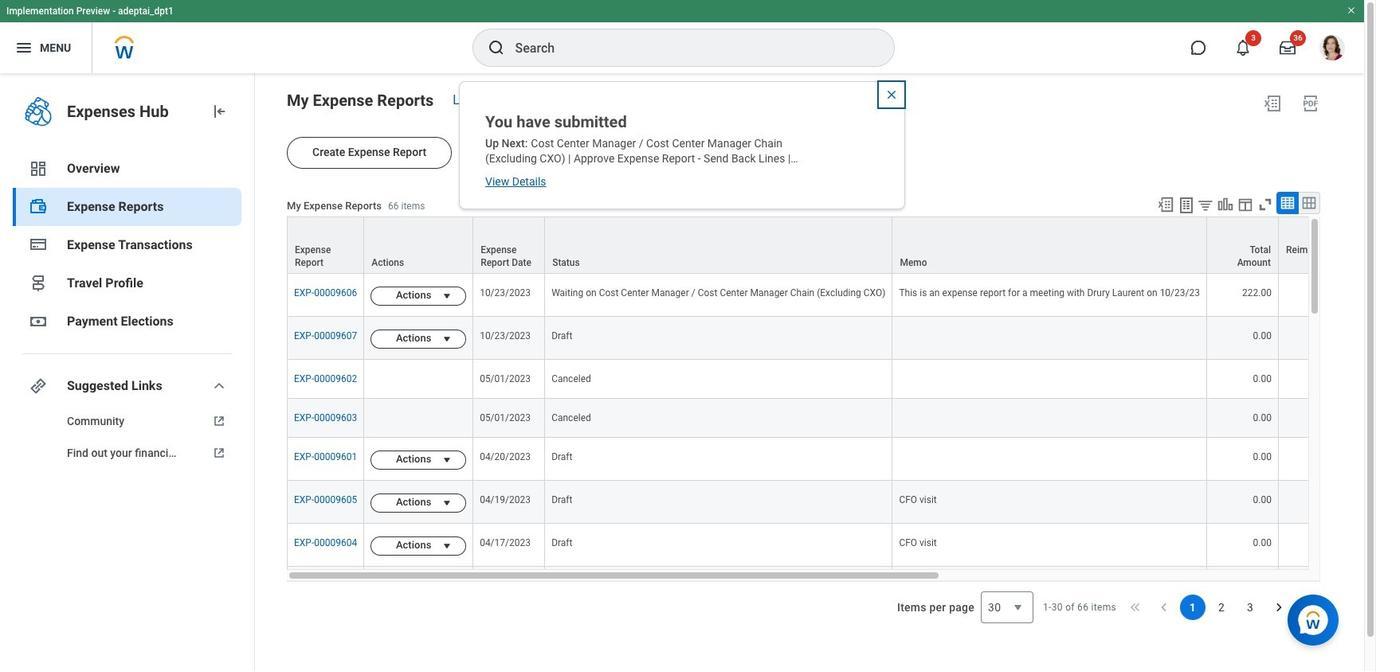 Task type: locate. For each thing, give the bounding box(es) containing it.
2 vertical spatial caret down image
[[438, 541, 457, 553]]

caret down image
[[438, 290, 457, 303], [438, 333, 457, 346]]

status
[[1043, 602, 1116, 614]]

inbox large image
[[1280, 40, 1296, 56]]

transformation import image
[[210, 102, 229, 121]]

Search Workday  search field
[[515, 30, 861, 65]]

row
[[287, 217, 1376, 274], [287, 274, 1376, 317], [287, 317, 1376, 360], [287, 360, 1376, 399], [287, 399, 1376, 438], [287, 438, 1376, 482], [287, 482, 1376, 525], [287, 525, 1376, 568], [287, 568, 1376, 611]]

1 caret down image from the top
[[438, 454, 457, 467]]

task pay image
[[29, 198, 48, 217]]

caret down image for 6th row from the top of the page
[[438, 454, 457, 467]]

0 vertical spatial caret down image
[[438, 290, 457, 303]]

close environment banner image
[[1347, 6, 1356, 15]]

8 row from the top
[[287, 525, 1376, 568]]

status inside pagination element
[[1043, 602, 1116, 614]]

export to excel image
[[1263, 94, 1282, 113]]

credit card image
[[29, 235, 48, 254]]

expand table image
[[1301, 195, 1317, 211]]

pagination element
[[1043, 583, 1320, 634]]

2 caret down image from the top
[[438, 333, 457, 346]]

1 vertical spatial caret down image
[[438, 498, 457, 510]]

notifications large image
[[1235, 40, 1251, 56]]

4 row from the top
[[287, 360, 1376, 399]]

2 caret down image from the top
[[438, 498, 457, 510]]

caret down image
[[438, 454, 457, 467], [438, 498, 457, 510], [438, 541, 457, 553]]

dialog
[[459, 81, 905, 209]]

list inside pagination element
[[1180, 595, 1263, 621]]

3 row from the top
[[287, 317, 1376, 360]]

banner
[[0, 0, 1364, 73]]

toolbar
[[1150, 192, 1320, 217]]

chevron left small image
[[1156, 600, 1172, 616]]

1 vertical spatial caret down image
[[438, 333, 457, 346]]

list
[[1180, 595, 1263, 621]]

cost center manager / cost center manager chain (excluding cxo) | approve expense report - send back lines | due date 06/25/2024 element
[[485, 137, 798, 180]]

items per page element
[[895, 583, 1034, 634]]

0 vertical spatial caret down image
[[438, 454, 457, 467]]

cell
[[893, 317, 1207, 360], [364, 360, 473, 399], [893, 360, 1207, 399], [364, 399, 473, 438], [893, 399, 1207, 438], [893, 438, 1207, 482], [287, 568, 364, 611], [364, 568, 473, 611], [473, 568, 545, 611], [545, 568, 893, 611], [893, 568, 1207, 611], [1207, 568, 1279, 611], [1279, 568, 1362, 611]]

1 caret down image from the top
[[438, 290, 457, 303]]

table image
[[1280, 195, 1296, 211]]

ext link image
[[210, 414, 229, 430]]

6 row from the top
[[287, 438, 1376, 482]]

expand/collapse chart image
[[1217, 196, 1234, 214]]

9 row from the top
[[287, 568, 1376, 611]]

3 caret down image from the top
[[438, 541, 457, 553]]



Task type: describe. For each thing, give the bounding box(es) containing it.
chevron down small image
[[210, 377, 229, 396]]

search image
[[486, 38, 506, 57]]

5 row from the top
[[287, 399, 1376, 438]]

justify image
[[14, 38, 33, 57]]

expenses hub element
[[67, 100, 197, 123]]

timeline milestone image
[[29, 274, 48, 293]]

caret down image for 8th row
[[438, 541, 457, 553]]

1 row from the top
[[287, 217, 1376, 274]]

7 row from the top
[[287, 482, 1376, 525]]

dashboard image
[[29, 159, 48, 179]]

chevron 2x left small image
[[1128, 600, 1144, 616]]

view printable version (pdf) image
[[1301, 94, 1320, 113]]

click to view/edit grid preferences image
[[1237, 196, 1254, 214]]

navigation pane region
[[0, 73, 255, 672]]

chevron right small image
[[1271, 600, 1287, 616]]

select to filter grid data image
[[1197, 197, 1214, 214]]

export to worksheets image
[[1177, 196, 1196, 215]]

link image
[[29, 377, 48, 396]]

ext link image
[[210, 445, 229, 461]]

export to excel image
[[1157, 196, 1175, 214]]

2 row from the top
[[287, 274, 1376, 317]]

up next: element
[[485, 137, 531, 150]]

chevron 2x right small image
[[1300, 600, 1316, 616]]

dollar image
[[29, 312, 48, 332]]

fullscreen image
[[1257, 196, 1274, 214]]

close image
[[885, 88, 898, 101]]

profile logan mcneil image
[[1320, 35, 1345, 64]]



Task type: vqa. For each thing, say whether or not it's contained in the screenshot.
20 inside '20 SLA RESULTS'
no



